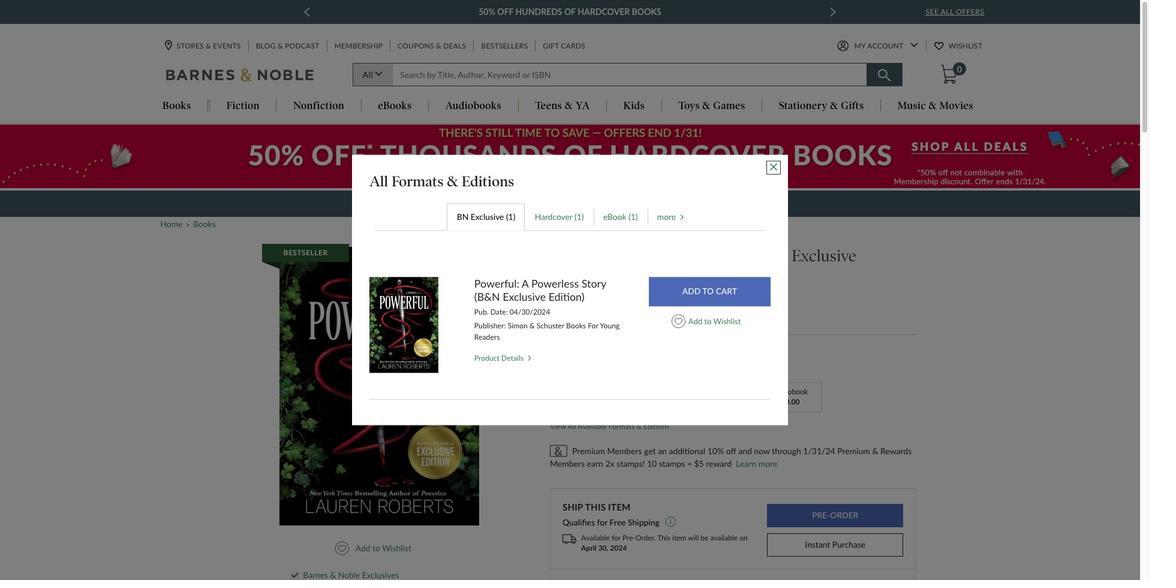 Task type: locate. For each thing, give the bounding box(es) containing it.
1 vertical spatial hardcover
[[535, 212, 573, 222]]

stationery
[[779, 100, 828, 112]]

1 vertical spatial add to wishlist
[[355, 543, 411, 554]]

wishlist inside the all formats & editions dialog
[[713, 317, 741, 326]]

0 vertical spatial powerful:
[[550, 246, 614, 265]]

powerful: for powerful: a powerless story (b&n exclusive edition)
[[474, 277, 519, 290]]

members up bn exclusive (1)
[[462, 198, 504, 209]]

add
[[688, 317, 702, 326], [355, 543, 370, 554]]

exclusive inside powerful: a powerless story (b&n exclusive edition)
[[503, 291, 546, 304]]

(1) for hardcover (1)
[[575, 212, 584, 222]]

stamps!
[[617, 459, 645, 469]]

music & movies button
[[881, 100, 990, 113]]

ebooks button
[[361, 100, 428, 113]]

1 horizontal spatial 10%
[[708, 446, 724, 457]]

1 horizontal spatial members
[[550, 459, 585, 469]]

0 horizontal spatial for
[[597, 517, 608, 528]]

editions up get
[[462, 173, 514, 190]]

& right stores in the left of the page
[[206, 42, 211, 51]]

10
[[647, 459, 657, 469]]

toys & games button
[[662, 100, 762, 113]]

0 horizontal spatial 10%
[[526, 198, 546, 209]]

0 horizontal spatial members
[[462, 198, 504, 209]]

exclusive for powerful: a powerless story (b&n exclusive edition) by lauren roberts
[[792, 246, 856, 265]]

1 horizontal spatial add to wishlist link
[[649, 312, 771, 332]]

1 horizontal spatial rewards
[[880, 446, 912, 457]]

available right view
[[578, 422, 607, 431]]

more link
[[648, 203, 693, 231]]

this
[[585, 502, 606, 513]]

(b&n inside powerful: a powerless story (b&n exclusive edition)
[[474, 291, 500, 304]]

editions
[[462, 173, 514, 190], [644, 422, 669, 431]]

bn exclusive (1) link
[[447, 203, 525, 231]]

hardcover (1)
[[535, 212, 584, 222]]

view all available formats & editions
[[550, 422, 669, 431]]

1 horizontal spatial add to wishlist
[[688, 317, 741, 326]]

get
[[507, 198, 523, 209]]

and up hardcover (1) at the top of the page
[[566, 198, 583, 209]]

more right ebook (1)
[[657, 212, 676, 222]]

blog & podcast link
[[255, 40, 321, 52]]

hardcover
[[578, 7, 630, 17], [535, 212, 573, 222]]

earn
[[587, 459, 603, 469]]

for left free
[[597, 517, 608, 528]]

1 vertical spatial formats
[[609, 422, 635, 431]]

0 vertical spatial off
[[497, 7, 514, 17]]

& right blog
[[278, 42, 283, 51]]

3 (1) from the left
[[629, 212, 638, 222]]

edition) for powerful: a powerless story (b&n exclusive edition)
[[549, 291, 584, 304]]

a for powerful: a powerless story (b&n exclusive edition)
[[522, 277, 529, 290]]

off up hardcover (1) at the top of the page
[[548, 198, 564, 209]]

stationery & gifts
[[779, 100, 864, 112]]

1 horizontal spatial editions
[[644, 422, 669, 431]]

0 horizontal spatial (b&n
[[474, 291, 500, 304]]

0 vertical spatial story
[[706, 246, 743, 265]]

& inside pub. date: 04/30/2024 publisher: simon & schuster books for young readers
[[530, 322, 535, 331]]

product details
[[474, 354, 526, 363]]

1 horizontal spatial to
[[704, 317, 712, 326]]

=
[[687, 459, 692, 469]]

2 horizontal spatial wishlist
[[949, 42, 983, 51]]

1 horizontal spatial and
[[738, 446, 752, 457]]

toys & games
[[679, 100, 745, 112]]

ship this item qualifies for free shipping
[[563, 502, 662, 528]]

0 vertical spatial add to wishlist
[[688, 317, 741, 326]]

see all offers link
[[926, 7, 985, 16]]

0 horizontal spatial wishlist
[[382, 543, 411, 554]]

story inside powerful: a powerless story (b&n exclusive edition)
[[582, 277, 606, 290]]

all inside powerful: a powerless story (b&n exclusive edition) main content
[[568, 422, 576, 431]]

1 horizontal spatial more
[[759, 459, 778, 469]]

& inside premium members get an additional 10% off and now through 1/31/24 premium & rewards members earn 2x stamps! 10 stamps = $5 reward
[[872, 446, 878, 457]]

and
[[566, 198, 583, 209], [738, 446, 752, 457]]

add to wishlist inside powerful: a powerless story (b&n exclusive edition) main content
[[355, 543, 411, 554]]

off inside 50% off hundreds of hardcover books link
[[497, 7, 514, 17]]

1 horizontal spatial premium
[[572, 446, 605, 457]]

home
[[160, 219, 183, 229]]

premium members get 10% off and earn rewards link
[[0, 191, 1140, 217]]

(b&n inside powerful: a powerless story (b&n exclusive edition) by lauren roberts
[[747, 246, 788, 265]]

1 horizontal spatial formats
[[609, 422, 635, 431]]

a for powerful: a powerless story (b&n exclusive edition) by lauren roberts
[[618, 246, 630, 265]]

2 horizontal spatial (1)
[[629, 212, 638, 222]]

(1) for ebook (1)
[[629, 212, 638, 222]]

0 horizontal spatial hardcover
[[535, 212, 573, 222]]

1 vertical spatial add to wishlist link
[[335, 542, 417, 556]]

for up 2024
[[612, 534, 621, 543]]

for inside ship this item qualifies for free shipping
[[597, 517, 608, 528]]

1 horizontal spatial a
[[618, 246, 630, 265]]

0 horizontal spatial premium
[[419, 198, 459, 209]]

(1) left ebook
[[575, 212, 584, 222]]

(b&n for powerful: a powerless story (b&n exclusive edition)
[[474, 291, 500, 304]]

members for get
[[462, 198, 504, 209]]

powerful: up lauren roberts link
[[550, 246, 614, 265]]

edition) inside powerful: a powerless story (b&n exclusive edition) by lauren roberts
[[550, 267, 606, 286]]

instant
[[805, 540, 830, 550]]

toys
[[679, 100, 700, 112]]

(1)
[[506, 212, 515, 222], [575, 212, 584, 222], [629, 212, 638, 222]]

tab list
[[376, 203, 765, 231]]

10% right get
[[526, 198, 546, 209]]

1 horizontal spatial add
[[688, 317, 702, 326]]

all formats & editions
[[370, 173, 514, 190]]

premium members get 10% off and earn rewards
[[419, 198, 650, 209]]

roberts
[[588, 291, 617, 301]]

product
[[474, 354, 500, 363]]

story inside powerful: a powerless story (b&n exclusive edition) by lauren roberts
[[706, 246, 743, 265]]

powerless inside powerful: a powerless story (b&n exclusive edition)
[[531, 277, 579, 290]]

powerful:
[[550, 246, 614, 265], [474, 277, 519, 290]]

0 vertical spatial exclusive
[[471, 212, 504, 222]]

0 vertical spatial powerless
[[634, 246, 702, 265]]

teens
[[535, 100, 562, 112]]

(b&n for powerful: a powerless story (b&n exclusive edition) by lauren roberts
[[747, 246, 788, 265]]

instant purchase
[[805, 540, 866, 550]]

0 vertical spatial editions
[[462, 173, 514, 190]]

kids
[[624, 100, 645, 112]]

books
[[632, 7, 661, 17], [163, 100, 191, 112], [193, 219, 216, 229], [566, 322, 586, 331]]

2 horizontal spatial all
[[941, 7, 954, 16]]

tab list inside the all formats & editions dialog
[[376, 203, 765, 231]]

bn exclusive (1)
[[457, 212, 515, 222]]

2 horizontal spatial members
[[607, 446, 642, 457]]

books button
[[146, 100, 208, 113]]

books inside powerful: a powerless story (b&n exclusive edition) main content
[[193, 219, 216, 229]]

& up 'bn' on the top of page
[[447, 173, 458, 190]]

gift cards
[[543, 42, 585, 51]]

1 horizontal spatial (1)
[[575, 212, 584, 222]]

1 vertical spatial story
[[582, 277, 606, 290]]

edition) for powerful: a powerless story (b&n exclusive edition) by lauren roberts
[[550, 267, 606, 286]]

purchase
[[832, 540, 866, 550]]

0 horizontal spatial rewards
[[609, 198, 647, 209]]

and inside premium members get an additional 10% off and now through 1/31/24 premium & rewards members earn 2x stamps! 10 stamps = $5 reward
[[738, 446, 752, 457]]

formats inside dialog
[[392, 173, 444, 190]]

$14.99
[[640, 398, 663, 407]]

0 vertical spatial (b&n
[[747, 246, 788, 265]]

0 vertical spatial add to wishlist link
[[649, 312, 771, 332]]

0 horizontal spatial formats
[[392, 173, 444, 190]]

0 vertical spatial rewards
[[609, 198, 647, 209]]

& right 1/31/24
[[872, 446, 878, 457]]

1 vertical spatial rewards
[[880, 446, 912, 457]]

coupons & deals
[[398, 42, 466, 51]]

premium members get an additional 10% off and now through 1/31/24 premium & rewards members earn 2x stamps! 10 stamps = $5 reward
[[550, 446, 912, 469]]

(1) down get
[[506, 212, 515, 222]]

rewards
[[609, 198, 647, 209], [880, 446, 912, 457]]

0 vertical spatial formats
[[392, 173, 444, 190]]

1 vertical spatial wishlist
[[713, 317, 741, 326]]

off right 50%
[[497, 7, 514, 17]]

item
[[672, 534, 686, 543]]

events
[[213, 42, 241, 51]]

0 horizontal spatial add to wishlist
[[355, 543, 411, 554]]

1 horizontal spatial for
[[612, 534, 621, 543]]

1 vertical spatial (b&n
[[474, 291, 500, 304]]

1 horizontal spatial powerful:
[[550, 246, 614, 265]]

off inside premium members get 10% off and earn rewards link
[[548, 198, 564, 209]]

powerful: a powerless story (b&n exclusive edition) image inside the all formats & editions dialog
[[370, 277, 438, 373]]

1 vertical spatial and
[[738, 446, 752, 457]]

None submit
[[649, 277, 771, 306], [767, 505, 904, 528], [649, 277, 771, 306], [767, 505, 904, 528]]

0 vertical spatial 10%
[[526, 198, 546, 209]]

powerful: up date: at the bottom left
[[474, 277, 519, 290]]

0 horizontal spatial add to wishlist link
[[335, 542, 417, 556]]

1 vertical spatial editions
[[644, 422, 669, 431]]

will
[[688, 534, 699, 543]]

0 horizontal spatial off
[[497, 7, 514, 17]]

powerless
[[634, 246, 702, 265], [531, 277, 579, 290]]

powerless up by
[[531, 277, 579, 290]]

1 vertical spatial members
[[607, 446, 642, 457]]

editions down the $14.99 at the bottom of the page
[[644, 422, 669, 431]]

available up april in the bottom right of the page
[[581, 534, 610, 543]]

bn
[[457, 212, 469, 222]]

0 vertical spatial members
[[462, 198, 504, 209]]

0 horizontal spatial story
[[582, 277, 606, 290]]

edition) inside powerful: a powerless story (b&n exclusive edition)
[[549, 291, 584, 304]]

0 vertical spatial a
[[618, 246, 630, 265]]

0 horizontal spatial and
[[566, 198, 583, 209]]

premium up the earn
[[572, 446, 605, 457]]

members up stamps!
[[607, 446, 642, 457]]

fiction button
[[210, 100, 276, 113]]

premium for premium members get 10% off and earn rewards
[[419, 198, 459, 209]]

2 (1) from the left
[[575, 212, 584, 222]]

1 vertical spatial powerful:
[[474, 277, 519, 290]]

powerful: a powerless story (b&n exclusive edition) image
[[280, 247, 479, 526], [370, 277, 438, 373]]

0 vertical spatial for
[[597, 517, 608, 528]]

powerless inside powerful: a powerless story (b&n exclusive edition) by lauren roberts
[[634, 246, 702, 265]]

1 vertical spatial more
[[759, 459, 778, 469]]

None field
[[392, 63, 867, 87]]

1 horizontal spatial all
[[568, 422, 576, 431]]

a inside powerful: a powerless story (b&n exclusive edition) by lauren roberts
[[618, 246, 630, 265]]

wishlist
[[949, 42, 983, 51], [713, 317, 741, 326], [382, 543, 411, 554]]

an
[[658, 446, 667, 457]]

& inside "link"
[[206, 42, 211, 51]]

hardcover down premium members get 10% off and earn rewards
[[535, 212, 573, 222]]

2 vertical spatial wishlist
[[382, 543, 411, 554]]

1 vertical spatial a
[[522, 277, 529, 290]]

story for powerful: a powerless story (b&n exclusive edition)
[[582, 277, 606, 290]]

& down 04/30/2024
[[530, 322, 535, 331]]

0 horizontal spatial powerful:
[[474, 277, 519, 290]]

gifts
[[841, 100, 864, 112]]

premium down all formats & editions
[[419, 198, 459, 209]]

1 vertical spatial to
[[372, 543, 380, 554]]

bestsellers
[[481, 42, 528, 51]]

0 vertical spatial hardcover
[[578, 7, 630, 17]]

$9.99 link
[[689, 382, 753, 413]]

1 (1) from the left
[[506, 212, 515, 222]]

0 vertical spatial edition)
[[550, 267, 606, 286]]

all for see
[[941, 7, 954, 16]]

1 horizontal spatial off
[[548, 198, 564, 209]]

music & movies
[[898, 100, 973, 112]]

available
[[578, 422, 607, 431], [581, 534, 610, 543]]

10% inside premium members get an additional 10% off and now through 1/31/24 premium & rewards members earn 2x stamps! 10 stamps = $5 reward
[[708, 446, 724, 457]]

all for view
[[568, 422, 576, 431]]

books inside 50% off hundreds of hardcover books link
[[632, 7, 661, 17]]

powerful: inside powerful: a powerless story (b&n exclusive edition)
[[474, 277, 519, 290]]

teens & ya button
[[519, 100, 606, 113]]

30,
[[598, 544, 608, 553]]

add to wishlist link
[[649, 312, 771, 332], [335, 542, 417, 556]]

1 horizontal spatial wishlist
[[713, 317, 741, 326]]

free
[[610, 517, 626, 528]]

bestseller link
[[262, 244, 479, 526]]

0 horizontal spatial add
[[355, 543, 370, 554]]

hardcover right of
[[578, 7, 630, 17]]

1 vertical spatial all
[[370, 173, 388, 190]]

to
[[704, 317, 712, 326], [372, 543, 380, 554]]

0 vertical spatial to
[[704, 317, 712, 326]]

0 horizontal spatial (1)
[[506, 212, 515, 222]]

powerless down more link
[[634, 246, 702, 265]]

1 vertical spatial off
[[548, 198, 564, 209]]

product details link
[[474, 354, 531, 363]]

reward
[[706, 459, 732, 469]]

0 horizontal spatial more
[[657, 212, 676, 222]]

0 horizontal spatial all
[[370, 173, 388, 190]]

0 horizontal spatial editions
[[462, 173, 514, 190]]

1 vertical spatial available
[[581, 534, 610, 543]]

a inside powerful: a powerless story (b&n exclusive edition)
[[522, 277, 529, 290]]

for
[[588, 322, 598, 331]]

earn
[[586, 198, 606, 209]]

powerless for powerful: a powerless story (b&n exclusive edition)
[[531, 277, 579, 290]]

1 vertical spatial add
[[355, 543, 370, 554]]

coupons
[[398, 42, 434, 51]]

1 horizontal spatial powerless
[[634, 246, 702, 265]]

premium right 1/31/24
[[837, 446, 870, 457]]

1 vertical spatial for
[[612, 534, 621, 543]]

books inside pub. date: 04/30/2024 publisher: simon & schuster books for young readers
[[566, 322, 586, 331]]

(1) right ebook
[[629, 212, 638, 222]]

0 horizontal spatial to
[[372, 543, 380, 554]]

members left the earn
[[550, 459, 585, 469]]

to inside main content
[[372, 543, 380, 554]]

1 vertical spatial 10%
[[708, 446, 724, 457]]

0 vertical spatial and
[[566, 198, 583, 209]]

1 vertical spatial edition)
[[549, 291, 584, 304]]

10% up reward on the bottom
[[708, 446, 724, 457]]

1 horizontal spatial (b&n
[[747, 246, 788, 265]]

0 vertical spatial add
[[688, 317, 702, 326]]

2 vertical spatial all
[[568, 422, 576, 431]]

ebooks
[[378, 100, 412, 112]]

previous slide / item image
[[304, 7, 310, 17]]

0 horizontal spatial powerless
[[531, 277, 579, 290]]

home link
[[160, 219, 183, 229]]

powerful: inside powerful: a powerless story (b&n exclusive edition) by lauren roberts
[[550, 246, 614, 265]]

a up 04/30/2024
[[522, 277, 529, 290]]

0 vertical spatial more
[[657, 212, 676, 222]]

a down ebook (1) link
[[618, 246, 630, 265]]

exclusive inside powerful: a powerless story (b&n exclusive edition) by lauren roberts
[[792, 246, 856, 265]]

more
[[657, 212, 676, 222], [759, 459, 778, 469]]

1 vertical spatial powerless
[[531, 277, 579, 290]]

tab list containing bn exclusive (1)
[[376, 203, 765, 231]]

0 horizontal spatial a
[[522, 277, 529, 290]]

0 vertical spatial all
[[941, 7, 954, 16]]

1 horizontal spatial story
[[706, 246, 743, 265]]

more down now
[[759, 459, 778, 469]]

0 vertical spatial wishlist
[[949, 42, 983, 51]]

and up learn
[[738, 446, 752, 457]]



Task type: describe. For each thing, give the bounding box(es) containing it.
fiction
[[227, 100, 260, 112]]

stores & events
[[177, 42, 241, 51]]

check image
[[291, 573, 299, 579]]

audiobooks
[[445, 100, 501, 112]]

add to wishlist inside the all formats & editions dialog
[[688, 317, 741, 326]]

date:
[[490, 308, 508, 317]]

& left "ya"
[[565, 100, 573, 112]]

young
[[600, 322, 620, 331]]

ship
[[563, 502, 583, 513]]

write
[[644, 311, 665, 321]]

powerless for powerful: a powerless story (b&n exclusive edition) by lauren roberts
[[634, 246, 702, 265]]

view
[[550, 422, 566, 431]]

50% off hundreds of hardcover books link
[[479, 5, 661, 19]]

qualifies
[[563, 517, 595, 528]]

offers
[[956, 7, 985, 16]]

available inside available for pre-order. this item will be available on april 30, 2024
[[581, 534, 610, 543]]

more inside tab list
[[657, 212, 676, 222]]

50% off thousans of hardcover books, plus, save on toys, games, boxed calendars and more image
[[0, 125, 1140, 189]]

audiobooks button
[[429, 100, 518, 113]]

pub.
[[474, 308, 489, 317]]

see
[[926, 7, 939, 16]]

2024
[[610, 544, 627, 553]]

lauren
[[561, 291, 586, 301]]

2 vertical spatial members
[[550, 459, 585, 469]]

formats inside powerful: a powerless story (b&n exclusive edition) main content
[[609, 422, 635, 431]]

available for pre-order. this item will be available on april 30, 2024
[[581, 534, 748, 553]]

more inside powerful: a powerless story (b&n exclusive edition) main content
[[759, 459, 778, 469]]

& left deals
[[436, 42, 441, 51]]

04/30/2024
[[510, 308, 550, 317]]

readers
[[474, 333, 500, 342]]

pre-
[[623, 534, 636, 543]]

& left gifts
[[830, 100, 838, 112]]

membership link
[[333, 40, 384, 52]]

blog & podcast
[[256, 42, 319, 51]]

order.
[[636, 534, 656, 543]]

details
[[501, 354, 524, 363]]

for inside available for pre-order. this item will be available on april 30, 2024
[[612, 534, 621, 543]]

see all offers
[[926, 7, 985, 16]]

wishlist inside powerful: a powerless story (b&n exclusive edition) main content
[[382, 543, 411, 554]]

exclusive inside tab list
[[471, 212, 504, 222]]

stamps
[[659, 459, 685, 469]]

of
[[564, 7, 576, 17]]

write a review button
[[644, 311, 702, 321]]

podcast
[[285, 42, 319, 51]]

stationery & gifts button
[[762, 100, 881, 113]]

editions inside powerful: a powerless story (b&n exclusive edition) main content
[[644, 422, 669, 431]]

off
[[726, 446, 736, 457]]

deals
[[443, 42, 466, 51]]

all formats & editions dialog
[[352, 155, 788, 426]]

learn more
[[736, 459, 778, 469]]

games
[[713, 100, 745, 112]]

stores
[[177, 42, 204, 51]]

story for powerful: a powerless story (b&n exclusive edition) by lauren roberts
[[706, 246, 743, 265]]

publisher:
[[474, 322, 506, 331]]

powerful: a powerless story (b&n exclusive edition) main content
[[0, 124, 1140, 581]]

ebook (1)
[[603, 212, 638, 222]]

exclusive for powerful: a powerless story (b&n exclusive edition)
[[503, 291, 546, 304]]

0 vertical spatial available
[[578, 422, 607, 431]]

$0.00
[[781, 398, 800, 407]]

rewards inside premium members get an additional 10% off and now through 1/31/24 premium & rewards members earn 2x stamps! 10 stamps = $5 reward
[[880, 446, 912, 457]]

write a review
[[644, 311, 702, 321]]

powerful: a powerless story (b&n exclusive edition)
[[474, 277, 606, 304]]

ebook
[[603, 212, 626, 222]]

logo image
[[166, 68, 315, 85]]

powerful: a powerless story (b&n exclusive edition) link
[[474, 277, 631, 304]]

a
[[667, 311, 673, 321]]

& right music on the top of page
[[929, 100, 937, 112]]

gift cards link
[[542, 40, 587, 52]]

2 horizontal spatial premium
[[837, 446, 870, 457]]

audiobook $0.00
[[773, 388, 808, 407]]

50%
[[479, 7, 495, 17]]

available
[[710, 534, 738, 543]]

item
[[608, 502, 631, 513]]

search image
[[878, 69, 891, 82]]

books inside books button
[[163, 100, 191, 112]]

nonfiction
[[293, 100, 344, 112]]

simon
[[508, 322, 528, 331]]

additional
[[669, 446, 705, 457]]

nonfiction button
[[277, 100, 361, 113]]

kids button
[[607, 100, 661, 113]]

lauren roberts link
[[561, 291, 617, 301]]

this
[[657, 534, 671, 543]]

members for get
[[607, 446, 642, 457]]

schuster
[[537, 322, 564, 331]]

learn
[[736, 459, 756, 469]]

1/31/24
[[803, 446, 835, 457]]

hundreds
[[516, 7, 562, 17]]

movies
[[940, 100, 973, 112]]

stores & events link
[[165, 40, 242, 52]]

next slide / item image
[[830, 7, 836, 17]]

& down the $14.99 at the bottom of the page
[[637, 422, 642, 431]]

premium for premium members get an additional 10% off and now through 1/31/24 premium & rewards members earn 2x stamps! 10 stamps = $5 reward
[[572, 446, 605, 457]]

review
[[675, 311, 702, 321]]

powerful: a powerless story (b&n exclusive edition) by lauren roberts
[[550, 246, 856, 301]]

bestsellers link
[[480, 40, 529, 52]]

to inside the all formats & editions dialog
[[704, 317, 712, 326]]

editions inside dialog
[[462, 173, 514, 190]]

& right 'toys'
[[703, 100, 711, 112]]

$14.99 link
[[620, 382, 683, 413]]

all inside dialog
[[370, 173, 388, 190]]

hardcover (1) link
[[525, 203, 594, 231]]

teens & ya
[[535, 100, 590, 112]]

get
[[644, 446, 656, 457]]

on
[[740, 534, 748, 543]]

powerful: a powerless story (b&n exclusive edition) image inside bestseller link
[[280, 247, 479, 526]]

cards
[[561, 42, 585, 51]]

powerful: for powerful: a powerless story (b&n exclusive edition) by lauren roberts
[[550, 246, 614, 265]]

add inside powerful: a powerless story (b&n exclusive edition) main content
[[355, 543, 370, 554]]

now
[[754, 446, 770, 457]]

$5
[[694, 459, 704, 469]]

hardcover inside tab list
[[535, 212, 573, 222]]

add inside the all formats & editions dialog
[[688, 317, 702, 326]]

ya
[[576, 100, 590, 112]]



Task type: vqa. For each thing, say whether or not it's contained in the screenshot.
None
no



